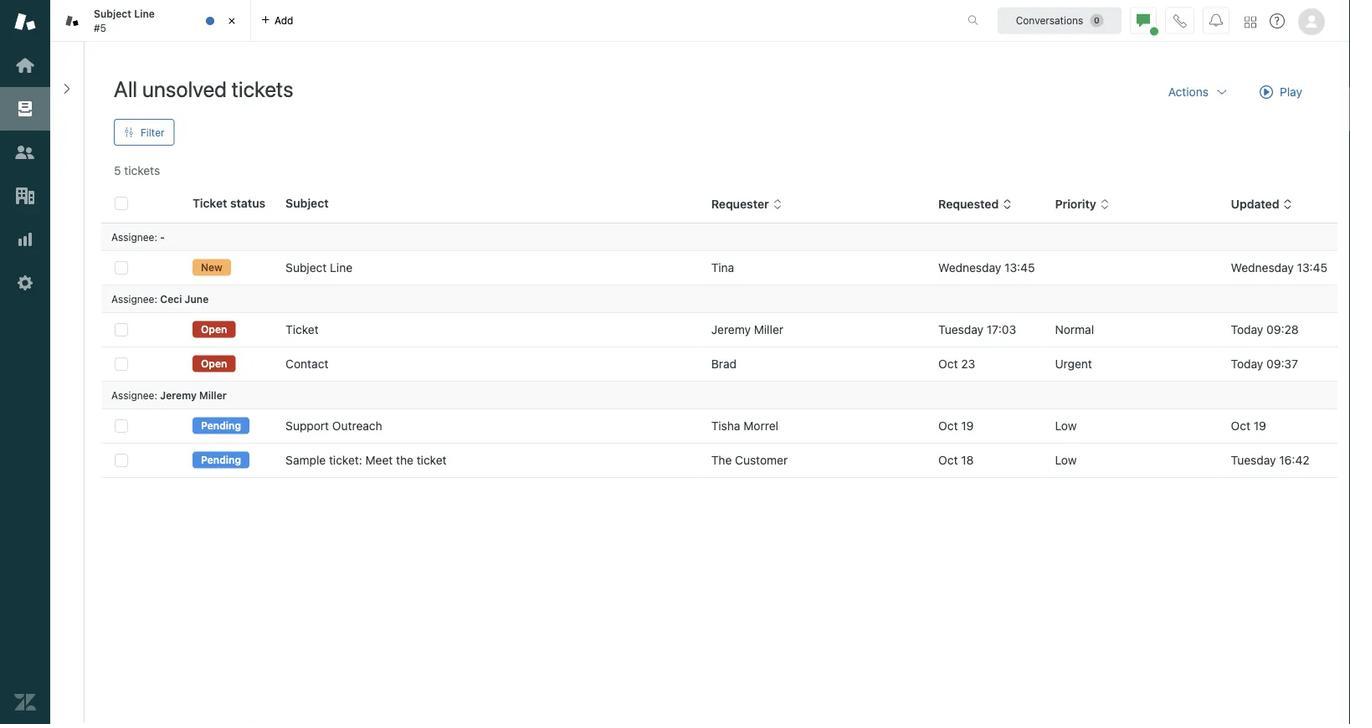 Task type: locate. For each thing, give the bounding box(es) containing it.
1 vertical spatial tuesday
[[1232, 453, 1277, 467]]

play button
[[1246, 75, 1317, 109]]

notifications image
[[1210, 14, 1224, 27]]

4 row from the top
[[101, 409, 1338, 443]]

1 vertical spatial open
[[201, 358, 227, 370]]

wednesday 13:45
[[939, 261, 1036, 275], [1232, 261, 1328, 275]]

2 open from the top
[[201, 358, 227, 370]]

all
[[114, 76, 137, 101]]

0 horizontal spatial line
[[134, 8, 155, 20]]

ticket left the status
[[193, 196, 227, 210]]

0 vertical spatial tuesday
[[939, 323, 984, 337]]

row containing contact
[[101, 347, 1338, 381]]

1 horizontal spatial 13:45
[[1298, 261, 1328, 275]]

wednesday
[[939, 261, 1002, 275], [1232, 261, 1295, 275]]

2 assignee: from the top
[[111, 293, 157, 305]]

0 horizontal spatial tuesday
[[939, 323, 984, 337]]

1 horizontal spatial 19
[[1254, 419, 1267, 433]]

13:45 up 09:28 on the top right of page
[[1298, 261, 1328, 275]]

1 horizontal spatial ticket
[[286, 323, 319, 337]]

oct
[[939, 357, 958, 371], [939, 419, 958, 433], [1232, 419, 1251, 433], [939, 453, 958, 467]]

pending for sample ticket: meet the ticket
[[201, 454, 241, 466]]

wednesday up tuesday 17:03
[[939, 261, 1002, 275]]

line for subject line #5
[[134, 8, 155, 20]]

1 vertical spatial pending
[[201, 454, 241, 466]]

1 vertical spatial miller
[[199, 389, 227, 401]]

brad
[[712, 357, 737, 371]]

1 horizontal spatial jeremy
[[712, 323, 751, 337]]

tuesday for tuesday 16:42
[[1232, 453, 1277, 467]]

tisha
[[712, 419, 741, 433]]

1 horizontal spatial wednesday 13:45
[[1232, 261, 1328, 275]]

requested
[[939, 197, 999, 211]]

sample ticket: meet the ticket link
[[286, 452, 447, 469]]

23
[[962, 357, 976, 371]]

0 vertical spatial miller
[[754, 323, 784, 337]]

2 wednesday from the left
[[1232, 261, 1295, 275]]

today 09:28
[[1232, 323, 1299, 337]]

-
[[160, 231, 165, 243]]

19 up the 18
[[962, 419, 974, 433]]

row
[[101, 251, 1338, 285], [101, 313, 1338, 347], [101, 347, 1338, 381], [101, 409, 1338, 443], [101, 443, 1338, 478]]

conversations button
[[998, 7, 1122, 34]]

oct 19
[[939, 419, 974, 433], [1232, 419, 1267, 433]]

2 pending from the top
[[201, 454, 241, 466]]

priority button
[[1056, 197, 1110, 212]]

row up brad
[[101, 313, 1338, 347]]

ticket up contact
[[286, 323, 319, 337]]

1 vertical spatial low
[[1056, 453, 1077, 467]]

updated button
[[1232, 197, 1294, 212]]

tickets down add dropdown button at the top left of the page
[[232, 76, 294, 101]]

contact
[[286, 357, 329, 371]]

1 open from the top
[[201, 324, 227, 335]]

ticket
[[193, 196, 227, 210], [286, 323, 319, 337]]

oct left the 18
[[939, 453, 958, 467]]

tickets right 5
[[124, 164, 160, 178]]

0 horizontal spatial wednesday
[[939, 261, 1002, 275]]

june
[[185, 293, 209, 305]]

miller
[[754, 323, 784, 337], [199, 389, 227, 401]]

1 horizontal spatial tickets
[[232, 76, 294, 101]]

1 row from the top
[[101, 251, 1338, 285]]

open
[[201, 324, 227, 335], [201, 358, 227, 370]]

new
[[201, 262, 223, 273]]

row containing subject line
[[101, 251, 1338, 285]]

3 row from the top
[[101, 347, 1338, 381]]

2 vertical spatial assignee:
[[111, 389, 157, 401]]

open up assignee: jeremy miller
[[201, 358, 227, 370]]

subject up "#5"
[[94, 8, 131, 20]]

oct 19 up oct 18
[[939, 419, 974, 433]]

line
[[134, 8, 155, 20], [330, 261, 353, 275]]

oct for oct 19
[[939, 419, 958, 433]]

assignee: ceci june
[[111, 293, 209, 305]]

tickets
[[232, 76, 294, 101], [124, 164, 160, 178]]

0 horizontal spatial tickets
[[124, 164, 160, 178]]

assignee: jeremy miller
[[111, 389, 227, 401]]

1 horizontal spatial wednesday
[[1232, 261, 1295, 275]]

1 vertical spatial ticket
[[286, 323, 319, 337]]

1 horizontal spatial oct 19
[[1232, 419, 1267, 433]]

tab
[[50, 0, 251, 42]]

support
[[286, 419, 329, 433]]

5 row from the top
[[101, 443, 1338, 478]]

1 pending from the top
[[201, 420, 241, 432]]

requester button
[[712, 197, 783, 212]]

0 vertical spatial assignee:
[[111, 231, 157, 243]]

tina
[[712, 261, 735, 275]]

0 vertical spatial line
[[134, 8, 155, 20]]

tuesday
[[939, 323, 984, 337], [1232, 453, 1277, 467]]

1 vertical spatial line
[[330, 261, 353, 275]]

0 horizontal spatial oct 19
[[939, 419, 974, 433]]

1 horizontal spatial line
[[330, 261, 353, 275]]

0 vertical spatial tickets
[[232, 76, 294, 101]]

today left the 09:37
[[1232, 357, 1264, 371]]

ticket
[[417, 453, 447, 467]]

0 horizontal spatial jeremy
[[160, 389, 197, 401]]

pending
[[201, 420, 241, 432], [201, 454, 241, 466]]

zendesk image
[[14, 692, 36, 714]]

assignee: -
[[111, 231, 165, 243]]

wednesday up today 09:28
[[1232, 261, 1295, 275]]

1 vertical spatial subject
[[286, 196, 329, 210]]

tuesday for tuesday 17:03
[[939, 323, 984, 337]]

2 vertical spatial subject
[[286, 261, 327, 275]]

0 vertical spatial subject
[[94, 8, 131, 20]]

oct 18
[[939, 453, 974, 467]]

2 13:45 from the left
[[1298, 261, 1328, 275]]

today left 09:28 on the top right of page
[[1232, 323, 1264, 337]]

0 horizontal spatial 19
[[962, 419, 974, 433]]

morrel
[[744, 419, 779, 433]]

0 vertical spatial ticket
[[193, 196, 227, 210]]

2 row from the top
[[101, 313, 1338, 347]]

0 vertical spatial today
[[1232, 323, 1264, 337]]

oct up "tuesday 16:42"
[[1232, 419, 1251, 433]]

row down 'tisha'
[[101, 443, 1338, 478]]

subject up the "ticket" link
[[286, 261, 327, 275]]

add
[[275, 15, 294, 26]]

conversations
[[1016, 15, 1084, 26]]

wednesday 13:45 up tuesday 17:03
[[939, 261, 1036, 275]]

1 low from the top
[[1056, 419, 1077, 433]]

13:45
[[1005, 261, 1036, 275], [1298, 261, 1328, 275]]

status
[[230, 196, 266, 210]]

jeremy
[[712, 323, 751, 337], [160, 389, 197, 401]]

oct 19 up "tuesday 16:42"
[[1232, 419, 1267, 433]]

0 vertical spatial pending
[[201, 420, 241, 432]]

assignee: for assignee: ceci june
[[111, 293, 157, 305]]

3 assignee: from the top
[[111, 389, 157, 401]]

assignee:
[[111, 231, 157, 243], [111, 293, 157, 305], [111, 389, 157, 401]]

oct up oct 18
[[939, 419, 958, 433]]

5 tickets
[[114, 164, 160, 178]]

sample ticket: meet the ticket
[[286, 453, 447, 467]]

line inside subject line #5
[[134, 8, 155, 20]]

0 vertical spatial open
[[201, 324, 227, 335]]

subject line link
[[286, 260, 353, 276]]

row down jeremy miller at the top of page
[[101, 347, 1338, 381]]

oct left 23
[[939, 357, 958, 371]]

open down june
[[201, 324, 227, 335]]

0 vertical spatial low
[[1056, 419, 1077, 433]]

subject for subject line #5
[[94, 8, 131, 20]]

0 horizontal spatial wednesday 13:45
[[939, 261, 1036, 275]]

1 assignee: from the top
[[111, 231, 157, 243]]

wednesday 13:45 up 09:28 on the top right of page
[[1232, 261, 1328, 275]]

ticket for ticket status
[[193, 196, 227, 210]]

1 vertical spatial today
[[1232, 357, 1264, 371]]

subject inside row
[[286, 261, 327, 275]]

1 vertical spatial tickets
[[124, 164, 160, 178]]

subject line
[[286, 261, 353, 275]]

13:45 up 17:03
[[1005, 261, 1036, 275]]

09:28
[[1267, 323, 1299, 337]]

oct 23
[[939, 357, 976, 371]]

outreach
[[332, 419, 382, 433]]

0 vertical spatial jeremy
[[712, 323, 751, 337]]

1 vertical spatial assignee:
[[111, 293, 157, 305]]

low for oct 19
[[1056, 419, 1077, 433]]

19
[[962, 419, 974, 433], [1254, 419, 1267, 433]]

subject right the status
[[286, 196, 329, 210]]

1 horizontal spatial miller
[[754, 323, 784, 337]]

low for oct 18
[[1056, 453, 1077, 467]]

subject inside subject line #5
[[94, 8, 131, 20]]

subject
[[94, 8, 131, 20], [286, 196, 329, 210], [286, 261, 327, 275]]

today
[[1232, 323, 1264, 337], [1232, 357, 1264, 371]]

row up the
[[101, 409, 1338, 443]]

17:03
[[987, 323, 1017, 337]]

row down the requester
[[101, 251, 1338, 285]]

tuesday left "16:42"
[[1232, 453, 1277, 467]]

2 low from the top
[[1056, 453, 1077, 467]]

low
[[1056, 419, 1077, 433], [1056, 453, 1077, 467]]

line for subject line
[[330, 261, 353, 275]]

tuesday 16:42
[[1232, 453, 1310, 467]]

2 today from the top
[[1232, 357, 1264, 371]]

1 horizontal spatial tuesday
[[1232, 453, 1277, 467]]

19 up "tuesday 16:42"
[[1254, 419, 1267, 433]]

expand views pane image
[[60, 82, 74, 95]]

today for today 09:37
[[1232, 357, 1264, 371]]

1 today from the top
[[1232, 323, 1264, 337]]

ticket inside row
[[286, 323, 319, 337]]

18
[[962, 453, 974, 467]]

tuesday up oct 23
[[939, 323, 984, 337]]

0 horizontal spatial 13:45
[[1005, 261, 1036, 275]]

urgent
[[1056, 357, 1093, 371]]

0 horizontal spatial ticket
[[193, 196, 227, 210]]



Task type: vqa. For each thing, say whether or not it's contained in the screenshot.
row containing Subject Line
yes



Task type: describe. For each thing, give the bounding box(es) containing it.
ticket link
[[286, 322, 319, 338]]

actions
[[1169, 85, 1209, 99]]

tisha morrel
[[712, 419, 779, 433]]

oct for today 09:37
[[939, 357, 958, 371]]

get started image
[[14, 54, 36, 76]]

the customer
[[712, 453, 788, 467]]

customer
[[735, 453, 788, 467]]

row containing sample ticket: meet the ticket
[[101, 443, 1338, 478]]

2 19 from the left
[[1254, 419, 1267, 433]]

jeremy miller
[[712, 323, 784, 337]]

2 wednesday 13:45 from the left
[[1232, 261, 1328, 275]]

open for contact
[[201, 358, 227, 370]]

close image
[[224, 13, 240, 29]]

reporting image
[[14, 229, 36, 250]]

priority
[[1056, 197, 1097, 211]]

views image
[[14, 98, 36, 120]]

get help image
[[1270, 13, 1286, 28]]

ticket for ticket
[[286, 323, 319, 337]]

subject line #5
[[94, 8, 155, 33]]

filter
[[141, 126, 165, 138]]

pending for support outreach
[[201, 420, 241, 432]]

09:37
[[1267, 357, 1299, 371]]

tuesday 17:03
[[939, 323, 1017, 337]]

assignee: for assignee: -
[[111, 231, 157, 243]]

all unsolved tickets
[[114, 76, 294, 101]]

filter button
[[114, 119, 175, 146]]

play
[[1281, 85, 1303, 99]]

0 horizontal spatial miller
[[199, 389, 227, 401]]

support outreach link
[[286, 418, 382, 435]]

row containing ticket
[[101, 313, 1338, 347]]

1 vertical spatial jeremy
[[160, 389, 197, 401]]

zendesk support image
[[14, 11, 36, 33]]

#5
[[94, 22, 106, 33]]

button displays agent's chat status as online. image
[[1137, 14, 1151, 27]]

meet
[[366, 453, 393, 467]]

updated
[[1232, 197, 1280, 211]]

1 oct 19 from the left
[[939, 419, 974, 433]]

today for today 09:28
[[1232, 323, 1264, 337]]

1 wednesday from the left
[[939, 261, 1002, 275]]

normal
[[1056, 323, 1095, 337]]

support outreach
[[286, 419, 382, 433]]

add button
[[251, 0, 304, 41]]

16:42
[[1280, 453, 1310, 467]]

today 09:37
[[1232, 357, 1299, 371]]

unsolved
[[142, 76, 227, 101]]

2 oct 19 from the left
[[1232, 419, 1267, 433]]

customers image
[[14, 142, 36, 163]]

the
[[396, 453, 414, 467]]

1 wednesday 13:45 from the left
[[939, 261, 1036, 275]]

ticket status
[[193, 196, 266, 210]]

tab containing subject line
[[50, 0, 251, 42]]

zendesk products image
[[1245, 16, 1257, 28]]

1 19 from the left
[[962, 419, 974, 433]]

actions button
[[1156, 75, 1243, 109]]

assignee: for assignee: jeremy miller
[[111, 389, 157, 401]]

organizations image
[[14, 185, 36, 207]]

ceci
[[160, 293, 182, 305]]

contact link
[[286, 356, 329, 373]]

requested button
[[939, 197, 1013, 212]]

the
[[712, 453, 732, 467]]

subject for subject line
[[286, 261, 327, 275]]

subject for subject
[[286, 196, 329, 210]]

1 13:45 from the left
[[1005, 261, 1036, 275]]

admin image
[[14, 272, 36, 294]]

main element
[[0, 0, 50, 724]]

5
[[114, 164, 121, 178]]

row containing support outreach
[[101, 409, 1338, 443]]

ticket:
[[329, 453, 362, 467]]

tabs tab list
[[50, 0, 951, 42]]

sample
[[286, 453, 326, 467]]

miller inside row
[[754, 323, 784, 337]]

open for ticket
[[201, 324, 227, 335]]

requester
[[712, 197, 769, 211]]

oct for tuesday 16:42
[[939, 453, 958, 467]]



